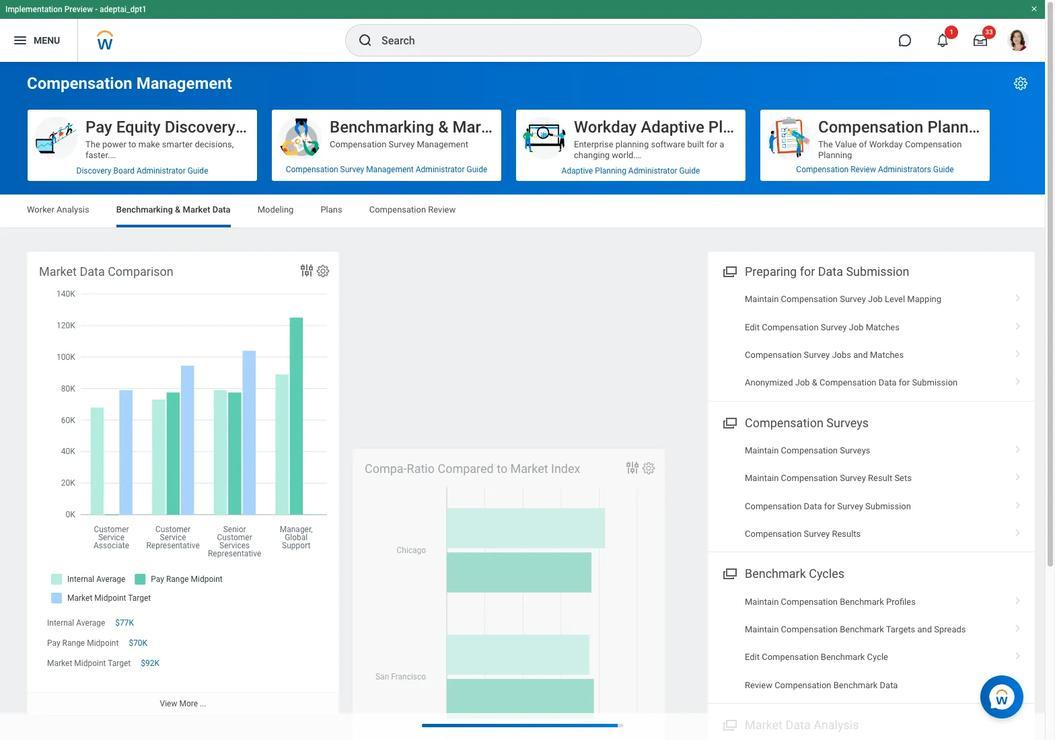 Task type: describe. For each thing, give the bounding box(es) containing it.
your inside augmented analytics to answer your questions.
[[210, 268, 227, 279]]

chevron right image for edit compensation benchmark cycle
[[1010, 648, 1027, 661]]

76.62%
[[430, 656, 456, 666]]

planning for sales planning
[[597, 484, 631, 494]]

compensation survey jobs and matches
[[745, 350, 904, 360]]

administrator for pay equity discovery board
[[137, 166, 186, 176]]

it
[[352, 161, 357, 171]]

for inside enterprise planning software built for a changing world.
[[707, 139, 718, 149]]

benchmark for profiles
[[840, 597, 884, 607]]

matches for edit compensation survey job matches
[[866, 322, 900, 332]]

1 horizontal spatial administrator
[[416, 165, 465, 174]]

benchmark for data
[[834, 680, 878, 690]]

but
[[185, 172, 198, 182]]

33
[[985, 28, 993, 36]]

2 vertical spatial review
[[745, 680, 773, 690]]

chevron right image for maintain compensation survey result sets
[[1010, 469, 1027, 482]]

...
[[200, 699, 206, 708]]

list for compensation surveys
[[708, 437, 1035, 548]]

chevron right image for data
[[1010, 373, 1027, 387]]

compensation data for survey submission
[[745, 501, 911, 511]]

adaptive planning administrator guide link
[[516, 161, 746, 181]]

compensation up maintain compensation surveys
[[745, 416, 824, 430]]

menu banner
[[0, 0, 1045, 62]]

benchmark for cycle
[[821, 652, 865, 663]]

compensation survey management administrator guide
[[286, 165, 487, 174]]

compensation survey management
[[330, 139, 468, 149]]

preparing
[[745, 264, 797, 279]]

board inside discovery board administrator guide link
[[113, 166, 135, 176]]

compensation up it
[[330, 139, 387, 149]]

adaptive planning administrator guide
[[562, 166, 700, 176]]

intelligent
[[98, 365, 136, 375]]

market midpoint target
[[47, 659, 131, 669]]

76.62% button
[[430, 656, 458, 667]]

administrators
[[878, 165, 931, 174]]

$70k button
[[129, 638, 150, 649]]

time
[[837, 301, 857, 311]]

0 horizontal spatial discovery
[[76, 166, 111, 176]]

guide for compensation planning cycle
[[933, 165, 954, 174]]

built
[[688, 139, 704, 149]]

compensation down edit compensation benchmark cycle
[[775, 680, 832, 690]]

software
[[651, 139, 685, 149]]

analyze
[[898, 301, 928, 311]]

use
[[330, 473, 345, 483]]

more
[[179, 699, 198, 708]]

maintain compensation benchmark targets and spreads
[[745, 625, 966, 635]]

pay equity discovery board
[[85, 118, 282, 137]]

compensation management
[[27, 74, 232, 93]]

0 vertical spatial discovery
[[165, 118, 236, 137]]

1 horizontal spatial analysis
[[814, 718, 859, 732]]

an intelligent data core.
[[85, 365, 177, 375]]

chevron right image inside maintain compensation surveys "link"
[[1010, 441, 1027, 454]]

workday inside data—you have tons of it, but how do you make sense of it? workday makes it easy to get a complete picture of your finances, people, and operations so you can make more informed decisions.
[[85, 193, 119, 203]]

review for compensation review
[[428, 205, 456, 215]]

real time insight to analyze and respond
[[818, 301, 981, 311]]

for inside the a consistent security model for self- service.
[[196, 462, 207, 472]]

sales
[[574, 484, 595, 494]]

edit compensation survey job matches link
[[708, 313, 1035, 341]]

chevron right image for maintain compensation benchmark profiles
[[1010, 592, 1027, 605]]

to right insight
[[888, 301, 895, 311]]

compensation up compensation survey results
[[745, 501, 802, 511]]

range
[[62, 639, 85, 648]]

compensation down benchmark cycles
[[781, 597, 838, 607]]

complete
[[208, 193, 245, 203]]

chevron right image inside review compensation benchmark data link
[[1010, 676, 1027, 689]]

the for pay equity discovery board
[[85, 139, 100, 149]]

justify image
[[12, 32, 28, 48]]

benchmark cycles
[[745, 567, 845, 581]]

maintain compensation survey job level mapping link
[[708, 285, 1035, 313]]

1 horizontal spatial workday
[[574, 118, 637, 137]]

chevron right image for submission
[[1010, 496, 1027, 510]]

your inside data—you have tons of it, but how do you make sense of it? workday makes it easy to get a complete picture of your finances, people, and operations so you can make more informed decisions.
[[125, 204, 141, 214]]

compensation up edit compensation benchmark cycle
[[781, 625, 838, 635]]

market for market data analysis
[[745, 718, 783, 732]]

sales planning
[[574, 484, 631, 494]]

the value of workday compensation planning
[[818, 139, 962, 160]]

benchmark for targets
[[840, 625, 884, 635]]

and right targets
[[918, 625, 932, 635]]

data inside anonymized job & compensation data for submission link
[[879, 378, 897, 388]]

easy
[[157, 193, 175, 203]]

menu group image for market data analysis
[[720, 716, 738, 734]]

changing
[[574, 150, 610, 160]]

have
[[126, 172, 145, 182]]

tab list containing worker analysis
[[13, 195, 1032, 227]]

an
[[85, 365, 96, 375]]

0 vertical spatial midpoint
[[87, 639, 119, 648]]

administrator for workday adaptive planning
[[628, 166, 677, 176]]

management for compensation survey management administrator guide
[[366, 165, 414, 174]]

is?
[[360, 161, 371, 171]]

edit for edit compensation benchmark cycle
[[745, 652, 760, 663]]

maintain compensation benchmark profiles
[[745, 597, 916, 607]]

insight
[[859, 301, 886, 311]]

1 vertical spatial cycle
[[867, 652, 888, 663]]

$92k button
[[141, 658, 161, 669]]

average
[[76, 619, 105, 628]]

implementation preview -   adeptai_dpt1
[[5, 5, 147, 14]]

of left it?
[[134, 182, 142, 192]]

what
[[330, 161, 350, 171]]

for down compensation survey jobs and matches link
[[899, 378, 910, 388]]

plan
[[854, 172, 872, 182]]

value
[[835, 139, 857, 149]]

compensation review administrators guide link
[[761, 160, 990, 180]]

job for level
[[868, 294, 883, 304]]

guide for pay equity discovery board
[[188, 166, 208, 176]]

menu button
[[0, 19, 78, 62]]

compa-ratio compared to market index element
[[353, 288, 665, 712]]

augmented analytics to answer your questions.
[[85, 268, 227, 289]]

management for compensation survey management
[[417, 139, 468, 149]]

compensation down "menu" at left
[[27, 74, 132, 93]]

for right preparing
[[800, 264, 815, 279]]

discovery board administrator guide link
[[28, 161, 257, 181]]

view more ...
[[160, 699, 206, 708]]

pay range midpoint
[[47, 639, 119, 648]]

for down maintain compensation survey result sets
[[824, 501, 835, 511]]

search image
[[357, 32, 374, 48]]

compensation up benchmark cycles
[[745, 529, 802, 539]]

compensation up the review compensation benchmark data
[[762, 652, 819, 663]]

questions.
[[85, 279, 126, 289]]

a consistent security model for self- service.
[[85, 462, 225, 483]]

market data comparison element
[[27, 252, 339, 715]]

it?
[[145, 182, 154, 192]]

plans
[[321, 205, 342, 215]]

compensation survey management administrator guide link
[[272, 160, 501, 180]]

1 horizontal spatial board
[[240, 118, 282, 137]]

data inside review compensation benchmark data link
[[880, 680, 898, 690]]

to inside the power to make smarter decisions, faster.
[[129, 139, 136, 149]]

profiles
[[886, 597, 916, 607]]

target
[[108, 659, 131, 669]]

compensation survey results
[[745, 529, 861, 539]]

0 vertical spatial cycle
[[995, 118, 1035, 137]]

and inside data—you have tons of it, but how do you make sense of it? workday makes it easy to get a complete picture of your finances, people, and operations so you can make more informed decisions.
[[211, 204, 225, 214]]

configure this page image
[[1013, 75, 1029, 92]]

a
[[85, 462, 91, 472]]

and right jobs
[[853, 350, 868, 360]]

maintain compensation benchmark profiles link
[[708, 588, 1035, 616]]

how
[[200, 172, 216, 182]]

service.
[[85, 473, 116, 483]]

data—you
[[85, 172, 124, 182]]

1 vertical spatial you
[[141, 215, 155, 225]]

& up compensation survey management
[[438, 118, 449, 137]]

& inside anonymized job & compensation data for submission link
[[812, 378, 818, 388]]

chevron right image for compensation survey results
[[1010, 524, 1027, 538]]

planning inside the value of workday compensation planning
[[818, 150, 852, 160]]

augmented
[[85, 268, 130, 279]]

33 button
[[966, 26, 996, 55]]

market for market data comparison
[[39, 264, 77, 279]]

2 horizontal spatial make
[[173, 215, 195, 225]]

strategy
[[908, 172, 940, 182]]

compensation down jobs
[[820, 378, 877, 388]]

decisions.
[[123, 225, 162, 235]]

respond
[[947, 301, 981, 311]]

& right "plan"
[[874, 172, 879, 182]]

data—you have tons of it, but how do you make sense of it? workday makes it easy to get a complete picture of your finances, people, and operations so you can make more informed decisions.
[[85, 172, 245, 235]]

do
[[219, 172, 229, 182]]

it
[[149, 193, 154, 203]]

implementation
[[5, 5, 62, 14]]

workday inside the value of workday compensation planning
[[869, 139, 903, 149]]

maintain compensation surveys link
[[708, 437, 1035, 465]]

so
[[129, 215, 139, 225]]

main content containing compensation management
[[0, 62, 1045, 740]]



Task type: vqa. For each thing, say whether or not it's contained in the screenshot.


Task type: locate. For each thing, give the bounding box(es) containing it.
anonymized job & compensation data for submission link
[[708, 369, 1035, 397]]

& down compensation survey jobs and matches
[[812, 378, 818, 388]]

list for preparing for data submission
[[708, 285, 1035, 397]]

compensation left it
[[286, 165, 338, 174]]

management up compensation survey management administrator guide
[[417, 139, 468, 149]]

results
[[832, 529, 861, 539]]

compensation review administrators guide
[[796, 165, 954, 174]]

1 vertical spatial menu group image
[[720, 716, 738, 734]]

chevron right image inside anonymized job & compensation data for submission link
[[1010, 373, 1027, 387]]

analysis inside tab list
[[57, 205, 89, 215]]

midpoint down average
[[87, 639, 119, 648]]

0 horizontal spatial workday
[[85, 193, 119, 203]]

view more ... link
[[27, 692, 339, 715]]

maintain compensation survey job level mapping
[[745, 294, 942, 304]]

picture
[[85, 204, 112, 214]]

2 chevron right image from the top
[[1010, 469, 1027, 482]]

chevron right image inside maintain compensation benchmark profiles link
[[1010, 592, 1027, 605]]

1 vertical spatial make
[[85, 182, 107, 192]]

your
[[125, 204, 141, 214], [210, 268, 227, 279]]

1 horizontal spatial make
[[138, 139, 160, 149]]

1 horizontal spatial benchmarking & market data
[[330, 118, 541, 137]]

2 horizontal spatial job
[[868, 294, 883, 304]]

edit for edit compensation survey job matches
[[745, 322, 760, 332]]

maintain down maintain compensation surveys
[[745, 473, 779, 483]]

management down compensation survey management
[[366, 165, 414, 174]]

model
[[169, 462, 193, 472]]

0 vertical spatial menu group image
[[720, 564, 738, 582]]

administrator
[[416, 165, 465, 174], [137, 166, 186, 176], [628, 166, 677, 176]]

2 chevron right image from the top
[[1010, 345, 1027, 359]]

the inside the value of workday compensation planning
[[818, 139, 833, 149]]

1 vertical spatial pay
[[47, 639, 60, 648]]

1 horizontal spatial a
[[720, 139, 724, 149]]

surveys inside maintain compensation surveys "link"
[[840, 445, 871, 456]]

administrator down enterprise planning software built for a changing world.
[[628, 166, 677, 176]]

0 vertical spatial menu group image
[[720, 262, 738, 280]]

list containing maintain compensation survey job level mapping
[[708, 285, 1035, 397]]

pay inside market data comparison element
[[47, 639, 60, 648]]

benchmark down maintain compensation benchmark targets and spreads
[[821, 652, 865, 663]]

1 horizontal spatial the
[[818, 139, 833, 149]]

review for compensation review administrators guide
[[851, 165, 876, 174]]

maintain for compensation surveys
[[745, 445, 779, 456]]

chevron right image
[[1010, 289, 1027, 303], [1010, 345, 1027, 359], [1010, 373, 1027, 387], [1010, 441, 1027, 454], [1010, 496, 1027, 510], [1010, 676, 1027, 689]]

benchmarking inside tab list
[[116, 205, 173, 215]]

the for compensation planning cycle
[[818, 139, 833, 149]]

2 horizontal spatial workday
[[869, 139, 903, 149]]

the inside the power to make smarter decisions, faster.
[[85, 139, 100, 149]]

your up 'so'
[[125, 204, 141, 214]]

for
[[707, 139, 718, 149], [800, 264, 815, 279], [899, 378, 910, 388], [196, 462, 207, 472], [824, 501, 835, 511]]

1 list from the top
[[708, 285, 1035, 397]]

1 horizontal spatial adaptive
[[641, 118, 705, 137]]

menu group image
[[720, 564, 738, 582], [720, 716, 738, 734]]

0 horizontal spatial a
[[201, 193, 206, 203]]

benchmarking
[[330, 118, 434, 137], [116, 205, 173, 215]]

surveys up maintain compensation survey result sets link
[[840, 445, 871, 456]]

0 horizontal spatial the
[[85, 139, 100, 149]]

guide for workday adaptive planning
[[679, 166, 700, 176]]

market data comparison
[[39, 264, 173, 279]]

flexibility
[[818, 236, 855, 246]]

benchmark inside edit compensation benchmark cycle link
[[821, 652, 865, 663]]

4 maintain from the top
[[745, 597, 779, 607]]

surveys
[[827, 416, 869, 430], [840, 445, 871, 456]]

2 horizontal spatial administrator
[[628, 166, 677, 176]]

job right anonymized at bottom
[[795, 378, 810, 388]]

compensation
[[27, 74, 132, 93], [818, 118, 924, 137], [330, 139, 387, 149], [905, 139, 962, 149], [286, 165, 338, 174], [796, 165, 849, 174], [369, 205, 426, 215], [781, 294, 838, 304], [762, 322, 819, 332], [745, 350, 802, 360], [820, 378, 877, 388], [745, 416, 824, 430], [781, 445, 838, 456], [781, 473, 838, 483], [745, 501, 802, 511], [745, 529, 802, 539], [781, 597, 838, 607], [781, 625, 838, 635], [762, 652, 819, 663], [775, 680, 832, 690]]

matches
[[866, 322, 900, 332], [870, 350, 904, 360]]

3 chevron right image from the top
[[1010, 373, 1027, 387]]

make inside the power to make smarter decisions, faster.
[[138, 139, 160, 149]]

to inside data—you have tons of it, but how do you make sense of it? workday makes it easy to get a complete picture of your finances, people, and operations so you can make more informed decisions.
[[177, 193, 185, 203]]

worker analysis
[[27, 205, 89, 215]]

management up "pay equity discovery board"
[[136, 74, 232, 93]]

0 vertical spatial analysis
[[57, 205, 89, 215]]

compensation down compensation survey management administrator guide link
[[369, 205, 426, 215]]

1 vertical spatial review
[[428, 205, 456, 215]]

2 horizontal spatial review
[[851, 165, 876, 174]]

notifications large image
[[936, 34, 950, 47]]

profile logan mcneil image
[[1008, 30, 1029, 54]]

1 edit from the top
[[745, 322, 760, 332]]

market inside tab list
[[183, 205, 210, 215]]

result
[[868, 473, 893, 483]]

matches down insight
[[866, 322, 900, 332]]

2 the from the left
[[818, 139, 833, 149]]

1 horizontal spatial discovery
[[165, 118, 236, 137]]

pay left range
[[47, 639, 60, 648]]

a right get at left top
[[201, 193, 206, 203]]

2 horizontal spatial management
[[417, 139, 468, 149]]

compensation down value on the right
[[796, 165, 849, 174]]

1 maintain from the top
[[745, 294, 779, 304]]

power
[[102, 139, 126, 149]]

main content
[[0, 62, 1045, 740]]

maintain down preparing
[[745, 294, 779, 304]]

1 chevron right image from the top
[[1010, 317, 1027, 331]]

2 list from the top
[[708, 437, 1035, 548]]

compensation down compensation surveys
[[781, 445, 838, 456]]

edit compensation benchmark cycle link
[[708, 644, 1035, 672]]

0 horizontal spatial review
[[428, 205, 456, 215]]

menu group image
[[720, 262, 738, 280], [720, 413, 738, 431]]

to
[[129, 139, 136, 149], [845, 172, 852, 182], [177, 193, 185, 203], [857, 236, 865, 246], [169, 268, 177, 279], [888, 301, 895, 311]]

to left "plan"
[[845, 172, 852, 182]]

of right value on the right
[[859, 139, 867, 149]]

discovery board administrator guide
[[76, 166, 208, 176]]

adaptive
[[641, 118, 705, 137], [562, 166, 593, 176]]

compensation up edit compensation survey job matches
[[781, 294, 838, 304]]

compensation inside "link"
[[781, 445, 838, 456]]

tab list
[[13, 195, 1032, 227]]

2 vertical spatial make
[[173, 215, 195, 225]]

matches for compensation survey jobs and matches
[[870, 350, 904, 360]]

0 horizontal spatial pay
[[47, 639, 60, 648]]

analytics
[[133, 268, 167, 279]]

1 vertical spatial list
[[708, 437, 1035, 548]]

adaptive up software
[[641, 118, 705, 137]]

6 chevron right image from the top
[[1010, 648, 1027, 661]]

benchmark down maintain compensation benchmark profiles link at right bottom
[[840, 625, 884, 635]]

configure and view chart data image
[[299, 262, 315, 279]]

0 vertical spatial review
[[851, 165, 876, 174]]

0 vertical spatial matches
[[866, 322, 900, 332]]

to left get at left top
[[177, 193, 185, 203]]

1 vertical spatial board
[[113, 166, 135, 176]]

planning for adaptive planning administrator guide
[[595, 166, 627, 176]]

ability
[[818, 172, 842, 182]]

&
[[438, 118, 449, 137], [874, 172, 879, 182], [175, 205, 181, 215], [812, 378, 818, 388]]

1 vertical spatial analysis
[[814, 718, 859, 732]]

chevron right image inside compensation survey results link
[[1010, 524, 1027, 538]]

0 vertical spatial make
[[138, 139, 160, 149]]

to inside flexibility to manage changes and execute quickly
[[857, 236, 865, 246]]

edit compensation survey job matches
[[745, 322, 900, 332]]

workday up compensation review administrators guide at the right
[[869, 139, 903, 149]]

list for benchmark cycles
[[708, 588, 1035, 699]]

4 chevron right image from the top
[[1010, 441, 1027, 454]]

configure market data comparison image
[[316, 264, 330, 279]]

5 chevron right image from the top
[[1010, 496, 1027, 510]]

0 vertical spatial benchmarking & market data
[[330, 118, 541, 137]]

2 vertical spatial management
[[366, 165, 414, 174]]

to right power
[[129, 139, 136, 149]]

2 menu group image from the top
[[720, 413, 738, 431]]

1 chevron right image from the top
[[1010, 289, 1027, 303]]

chevron right image inside compensation data for survey submission link
[[1010, 496, 1027, 510]]

0 vertical spatial list
[[708, 285, 1035, 397]]

you
[[231, 172, 245, 182], [141, 215, 155, 225]]

2 maintain from the top
[[745, 445, 779, 456]]

people,
[[181, 204, 208, 214]]

4 chevron right image from the top
[[1010, 592, 1027, 605]]

smarter
[[162, 139, 193, 149]]

0 vertical spatial job
[[868, 294, 883, 304]]

cycle down configure this page image
[[995, 118, 1035, 137]]

1 vertical spatial matches
[[870, 350, 904, 360]]

maintain for preparing for data submission
[[745, 294, 779, 304]]

1 vertical spatial menu group image
[[720, 413, 738, 431]]

0 vertical spatial submission
[[846, 264, 910, 279]]

6 chevron right image from the top
[[1010, 676, 1027, 689]]

to up quickly
[[857, 236, 865, 246]]

cycle down maintain compensation benchmark targets and spreads link
[[867, 652, 888, 663]]

0 horizontal spatial benchmarking
[[116, 205, 173, 215]]

data inside compensation data for survey submission link
[[804, 501, 822, 511]]

chevron right image inside edit compensation survey job matches link
[[1010, 317, 1027, 331]]

and right changes
[[937, 236, 951, 246]]

make down data—you
[[85, 182, 107, 192]]

1 vertical spatial edit
[[745, 652, 760, 663]]

preparing for data submission
[[745, 264, 910, 279]]

1 vertical spatial surveys
[[840, 445, 871, 456]]

1
[[950, 28, 954, 36]]

edit
[[745, 322, 760, 332], [745, 652, 760, 663]]

compensation up anonymized at bottom
[[745, 350, 802, 360]]

chevron right image inside maintain compensation survey job level mapping link
[[1010, 289, 1027, 303]]

0 vertical spatial management
[[136, 74, 232, 93]]

1 vertical spatial submission
[[912, 378, 958, 388]]

review compensation benchmark data link
[[708, 672, 1035, 699]]

maintain inside "link"
[[745, 445, 779, 456]]

1 horizontal spatial cycle
[[995, 118, 1035, 137]]

1 horizontal spatial pay
[[85, 118, 112, 137]]

data inside tab list
[[212, 205, 231, 215]]

0 vertical spatial adaptive
[[641, 118, 705, 137]]

define
[[881, 172, 906, 182]]

analysis right worker
[[57, 205, 89, 215]]

$92k
[[141, 659, 159, 669]]

chevron right image for level
[[1010, 289, 1027, 303]]

1 vertical spatial midpoint
[[74, 659, 106, 669]]

your right answer
[[210, 268, 227, 279]]

1 vertical spatial adaptive
[[562, 166, 593, 176]]

of up the operations
[[114, 204, 122, 214]]

2 vertical spatial job
[[795, 378, 810, 388]]

0 vertical spatial edit
[[745, 322, 760, 332]]

planning for compensation planning cycle
[[928, 118, 991, 137]]

and down the complete
[[211, 204, 225, 214]]

make down people,
[[173, 215, 195, 225]]

benchmark down compensation survey results
[[745, 567, 806, 581]]

0 horizontal spatial board
[[113, 166, 135, 176]]

1 vertical spatial your
[[210, 268, 227, 279]]

1 vertical spatial benchmarking
[[116, 205, 173, 215]]

0 vertical spatial your
[[125, 204, 141, 214]]

matches down edit compensation survey job matches link
[[870, 350, 904, 360]]

menu group image for benchmark cycles
[[720, 564, 738, 582]]

-
[[95, 5, 98, 14]]

benchmarking down it
[[116, 205, 173, 215]]

compensation inside the value of workday compensation planning
[[905, 139, 962, 149]]

compensation down real
[[762, 322, 819, 332]]

1 horizontal spatial management
[[366, 165, 414, 174]]

2 vertical spatial list
[[708, 588, 1035, 699]]

2 vertical spatial workday
[[85, 193, 119, 203]]

pay for pay equity discovery board
[[85, 118, 112, 137]]

3 maintain from the top
[[745, 473, 779, 483]]

menu group image for compensation surveys
[[720, 413, 738, 431]]

you up "decisions."
[[141, 215, 155, 225]]

1 vertical spatial benchmarking & market data
[[116, 205, 231, 215]]

midpoint
[[87, 639, 119, 648], [74, 659, 106, 669]]

compensation down maintain compensation surveys
[[781, 473, 838, 483]]

0 horizontal spatial adaptive
[[562, 166, 593, 176]]

1 horizontal spatial your
[[210, 268, 227, 279]]

data inside market data comparison element
[[80, 264, 105, 279]]

compensation survey results link
[[708, 520, 1035, 548]]

makes
[[121, 193, 147, 203]]

benchmark inside review compensation benchmark data link
[[834, 680, 878, 690]]

1 menu group image from the top
[[720, 564, 738, 582]]

workday up the 'enterprise'
[[574, 118, 637, 137]]

discovery
[[165, 118, 236, 137], [76, 166, 111, 176]]

administrator up it?
[[137, 166, 186, 176]]

compensation surveys
[[745, 416, 869, 430]]

5 chevron right image from the top
[[1010, 620, 1027, 633]]

market for market midpoint target
[[47, 659, 72, 669]]

informed
[[85, 225, 121, 235]]

job left 'level'
[[868, 294, 883, 304]]

2 vertical spatial submission
[[866, 501, 911, 511]]

0 vertical spatial a
[[720, 139, 724, 149]]

anonymized job & compensation data for submission
[[745, 378, 958, 388]]

a inside enterprise planning software built for a changing world.
[[720, 139, 724, 149]]

mapping
[[907, 294, 942, 304]]

chevron right image inside maintain compensation survey result sets link
[[1010, 469, 1027, 482]]

surveys up maintain compensation surveys "link"
[[827, 416, 869, 430]]

benchmark inside maintain compensation benchmark targets and spreads link
[[840, 625, 884, 635]]

2 edit from the top
[[745, 652, 760, 663]]

and inside flexibility to manage changes and execute quickly
[[937, 236, 951, 246]]

0 horizontal spatial analysis
[[57, 205, 89, 215]]

make down equity
[[138, 139, 160, 149]]

market
[[453, 118, 503, 137], [183, 205, 210, 215], [39, 264, 77, 279], [47, 659, 72, 669], [745, 718, 783, 732]]

what it is?
[[330, 161, 371, 171]]

5 maintain from the top
[[745, 625, 779, 635]]

0 vertical spatial benchmarking
[[330, 118, 434, 137]]

job for matches
[[849, 322, 864, 332]]

0 vertical spatial surveys
[[827, 416, 869, 430]]

0 horizontal spatial cycle
[[867, 652, 888, 663]]

analysis down the review compensation benchmark data
[[814, 718, 859, 732]]

management
[[136, 74, 232, 93], [417, 139, 468, 149], [366, 165, 414, 174]]

0 horizontal spatial job
[[795, 378, 810, 388]]

3 list from the top
[[708, 588, 1035, 699]]

and right the analyze
[[930, 301, 945, 311]]

benchmark down edit compensation benchmark cycle link at the bottom of the page
[[834, 680, 878, 690]]

1 vertical spatial management
[[417, 139, 468, 149]]

1 button
[[928, 26, 958, 55]]

to inside augmented analytics to answer your questions.
[[169, 268, 177, 279]]

0 horizontal spatial your
[[125, 204, 141, 214]]

1 vertical spatial discovery
[[76, 166, 111, 176]]

0 vertical spatial you
[[231, 172, 245, 182]]

menu
[[34, 35, 60, 46]]

targets
[[886, 625, 915, 635]]

1 menu group image from the top
[[720, 262, 738, 280]]

chevron right image inside compensation survey jobs and matches link
[[1010, 345, 1027, 359]]

benchmark inside maintain compensation benchmark profiles link
[[840, 597, 884, 607]]

Search Workday  search field
[[382, 26, 674, 55]]

& right can
[[175, 205, 181, 215]]

chevron right image inside maintain compensation benchmark targets and spreads link
[[1010, 620, 1027, 633]]

administrator down compensation survey management
[[416, 165, 465, 174]]

0 horizontal spatial you
[[141, 215, 155, 225]]

midpoint down 'pay range midpoint'
[[74, 659, 106, 669]]

benchmarking & market data up compensation survey management
[[330, 118, 541, 137]]

maintain up edit compensation benchmark cycle
[[745, 625, 779, 635]]

1 horizontal spatial you
[[231, 172, 245, 182]]

maintain compensation surveys
[[745, 445, 871, 456]]

discovery up decisions,
[[165, 118, 236, 137]]

planning
[[709, 118, 772, 137], [928, 118, 991, 137], [818, 150, 852, 160], [595, 166, 627, 176], [597, 484, 631, 494]]

benchmarking & market data down "easy"
[[116, 205, 231, 215]]

1 the from the left
[[85, 139, 100, 149]]

worker
[[27, 205, 54, 215]]

3 chevron right image from the top
[[1010, 524, 1027, 538]]

0 horizontal spatial make
[[85, 182, 107, 192]]

list containing maintain compensation benchmark profiles
[[708, 588, 1035, 699]]

job down 'time'
[[849, 322, 864, 332]]

chevron right image for matches
[[1010, 345, 1027, 359]]

0 vertical spatial workday
[[574, 118, 637, 137]]

internal
[[47, 619, 74, 628]]

of left it,
[[166, 172, 174, 182]]

chevron right image for edit compensation survey job matches
[[1010, 317, 1027, 331]]

2 menu group image from the top
[[720, 716, 738, 734]]

79.00% button
[[430, 635, 458, 646]]

close environment banner image
[[1030, 5, 1038, 13]]

1 vertical spatial workday
[[869, 139, 903, 149]]

compensation inside tab list
[[369, 205, 426, 215]]

1 vertical spatial a
[[201, 193, 206, 203]]

maintain down benchmark cycles
[[745, 597, 779, 607]]

compensation data for survey submission link
[[708, 492, 1035, 520]]

0 horizontal spatial administrator
[[137, 166, 186, 176]]

workday up picture
[[85, 193, 119, 203]]

1 horizontal spatial benchmarking
[[330, 118, 434, 137]]

menu group image for preparing for data submission
[[720, 262, 738, 280]]

& inside tab list
[[175, 205, 181, 215]]

pay up power
[[85, 118, 112, 137]]

to left answer
[[169, 268, 177, 279]]

the up faster.
[[85, 139, 100, 149]]

for left self-
[[196, 462, 207, 472]]

data
[[138, 365, 156, 375]]

sense
[[109, 182, 132, 192]]

1 horizontal spatial job
[[849, 322, 864, 332]]

can
[[157, 215, 171, 225]]

compensation down compensation planning cycle
[[905, 139, 962, 149]]

1 horizontal spatial review
[[745, 680, 773, 690]]

pay for pay range midpoint
[[47, 639, 60, 648]]

adaptive inside the "adaptive planning administrator guide" link
[[562, 166, 593, 176]]

1 vertical spatial job
[[849, 322, 864, 332]]

the power to make smarter decisions, faster.
[[85, 139, 234, 160]]

level
[[885, 294, 905, 304]]

use cases
[[330, 473, 371, 483]]

0 horizontal spatial benchmarking & market data
[[116, 205, 231, 215]]

0 vertical spatial board
[[240, 118, 282, 137]]

chevron right image inside edit compensation benchmark cycle link
[[1010, 648, 1027, 661]]

comparison
[[108, 264, 173, 279]]

the left value on the right
[[818, 139, 833, 149]]

review inside tab list
[[428, 205, 456, 215]]

0 horizontal spatial management
[[136, 74, 232, 93]]

benchmarking up compensation survey management
[[330, 118, 434, 137]]

a inside data—you have tons of it, but how do you make sense of it? workday makes it easy to get a complete picture of your finances, people, and operations so you can make more informed decisions.
[[201, 193, 206, 203]]

chevron right image
[[1010, 317, 1027, 331], [1010, 469, 1027, 482], [1010, 524, 1027, 538], [1010, 592, 1027, 605], [1010, 620, 1027, 633], [1010, 648, 1027, 661]]

$77k
[[115, 619, 134, 628]]

review
[[851, 165, 876, 174], [428, 205, 456, 215], [745, 680, 773, 690]]

list containing maintain compensation surveys
[[708, 437, 1035, 548]]

list
[[708, 285, 1035, 397], [708, 437, 1035, 548], [708, 588, 1035, 699]]

you right do
[[231, 172, 245, 182]]

compensation up the value of workday compensation planning
[[818, 118, 924, 137]]

maintain down compensation surveys
[[745, 445, 779, 456]]

the
[[85, 139, 100, 149], [818, 139, 833, 149]]

discovery down faster.
[[76, 166, 111, 176]]

manage
[[867, 236, 898, 246]]

of inside the value of workday compensation planning
[[859, 139, 867, 149]]

for right built in the right of the page
[[707, 139, 718, 149]]

0 vertical spatial pay
[[85, 118, 112, 137]]

workday adaptive planning
[[574, 118, 772, 137]]

chevron right image for maintain compensation benchmark targets and spreads
[[1010, 620, 1027, 633]]

spreads
[[934, 625, 966, 635]]

inbox large image
[[974, 34, 987, 47]]

business benefits
[[330, 290, 399, 300]]

benchmark up maintain compensation benchmark targets and spreads
[[840, 597, 884, 607]]

maintain for benchmark cycles
[[745, 597, 779, 607]]

a right built in the right of the page
[[720, 139, 724, 149]]

adaptive down changing
[[562, 166, 593, 176]]



